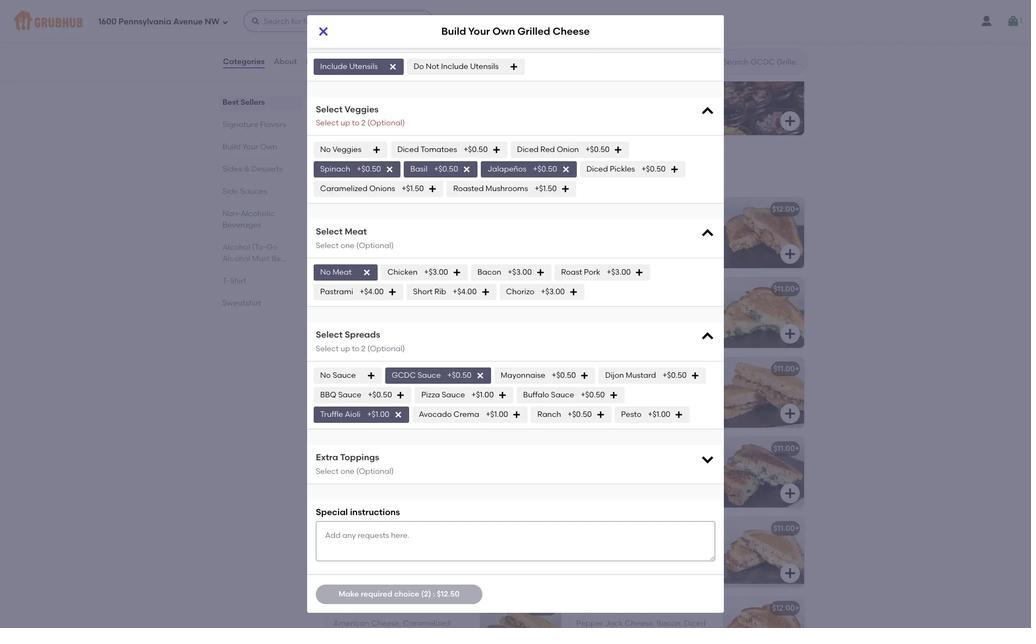 Task type: vqa. For each thing, say whether or not it's contained in the screenshot.
To
yes



Task type: locate. For each thing, give the bounding box(es) containing it.
+$0.50 for mayonnaise
[[552, 371, 576, 380]]

mac right or
[[574, 176, 588, 183]]

blue
[[362, 284, 378, 294], [385, 300, 401, 309]]

include utensils? select one (optional)
[[316, 21, 394, 44]]

aioli
[[345, 410, 361, 419], [577, 481, 592, 491]]

no for select meat
[[320, 268, 331, 277]]

1 horizontal spatial crunch
[[601, 391, 628, 400]]

dijon mustard
[[606, 371, 656, 380]]

pickles
[[610, 165, 635, 174]]

$12.00
[[772, 205, 795, 214], [529, 364, 552, 373], [772, 604, 795, 613]]

pizza left melt
[[577, 524, 596, 533]]

0 horizontal spatial build
[[223, 142, 241, 151]]

(optional) inside include utensils? select one (optional)
[[356, 35, 394, 44]]

+$3.00 for chorizo
[[541, 287, 565, 297]]

tab
[[223, 242, 299, 264]]

veggies inside "select veggies select up to 2 (optional)"
[[345, 104, 379, 114]]

bbq
[[333, 364, 350, 373], [320, 390, 337, 400], [439, 391, 456, 400]]

spinach, right mushrooms,
[[623, 470, 655, 480]]

flavors for signature flavors
[[260, 120, 286, 129]]

(optional) down the hot
[[368, 344, 405, 353]]

0 vertical spatial $13.00 +
[[529, 524, 557, 533]]

bacon for bacon
[[478, 268, 501, 277]]

mozzarella inside mozzarella cheese, spinach, basil, pesto
[[577, 300, 616, 309]]

2
[[361, 118, 366, 128], [361, 344, 366, 353]]

1 horizontal spatial mustard
[[626, 371, 656, 380]]

no up pastrami
[[320, 268, 331, 277]]

0 vertical spatial ranch
[[333, 322, 357, 331]]

$11.00 for mozzarella, feta cheese, spinach, tomato, diced red onion
[[531, 444, 552, 453]]

2 inside select spreads select up to 2 (optional)
[[361, 344, 366, 353]]

1 one from the top
[[341, 35, 355, 44]]

signature inside signature flavors tab
[[223, 120, 258, 129]]

0 horizontal spatial utensils
[[349, 62, 378, 71]]

veggies
[[345, 104, 379, 114], [333, 145, 362, 154]]

+$1.00 down pork,
[[367, 410, 390, 419]]

flavors inside tab
[[260, 120, 286, 129]]

1 no from the top
[[320, 145, 331, 154]]

$13.00
[[529, 524, 552, 533], [529, 604, 552, 613]]

blue up (diced
[[362, 284, 378, 294]]

0 vertical spatial mac
[[574, 176, 588, 183]]

0 vertical spatial &
[[244, 165, 250, 174]]

select inside extra toppings select one (optional)
[[316, 467, 339, 476]]

basil
[[411, 165, 428, 174]]

1 utensils from the left
[[349, 62, 378, 71]]

carrot,
[[388, 311, 412, 320]]

own inside tab
[[260, 142, 277, 151]]

2 inside "select veggies select up to 2 (optional)"
[[361, 118, 366, 128]]

pesto down 'green'
[[577, 311, 597, 320]]

truffle herb
[[577, 444, 620, 453]]

+$0.50 up signature flavors gcdc's famous signature flavors: available as a grilled cheese, patty melt, or mac & cheese bowl.
[[464, 145, 488, 154]]

own for build your own
[[260, 142, 277, 151]]

sellers
[[353, 36, 390, 50], [241, 98, 265, 107]]

2 horizontal spatial buffalo
[[523, 390, 549, 400]]

american
[[333, 220, 370, 229]]

diced
[[397, 145, 419, 154], [517, 145, 539, 154], [587, 165, 608, 174], [403, 220, 425, 229], [400, 380, 422, 389], [365, 470, 387, 480]]

chees,
[[412, 391, 438, 400]]

best inside tab
[[223, 98, 239, 107]]

2 vertical spatial truffle
[[657, 470, 680, 480]]

sweatshirt tab
[[223, 298, 299, 309]]

$12.00 for bacon jalapeno popper
[[772, 604, 795, 613]]

0 horizontal spatial bacon
[[333, 231, 357, 240]]

1 select from the top
[[316, 35, 339, 44]]

(optional) inside the "select meat select one (optional)"
[[356, 241, 394, 250]]

sauce for bbq sauce
[[338, 390, 362, 400]]

1 horizontal spatial blue
[[385, 300, 401, 309]]

roasted inside mozzarella cheese, roasted mushrooms, spinach, truffle herb aioli
[[649, 459, 680, 469]]

+ for mediterranean
[[552, 444, 557, 453]]

0 vertical spatial own
[[493, 25, 515, 38]]

+$0.50 up buffalo sauce
[[552, 371, 576, 380]]

pizza sauce
[[422, 390, 465, 400]]

aioli down pulled
[[345, 410, 361, 419]]

+$3.00 up the 'chorizo'
[[508, 268, 532, 277]]

0 vertical spatial flavors
[[260, 120, 286, 129]]

+$3.00
[[424, 268, 448, 277], [508, 268, 532, 277], [607, 268, 631, 277], [541, 287, 565, 297]]

1 horizontal spatial truffle
[[577, 444, 600, 453]]

0 horizontal spatial buffalo
[[333, 284, 360, 294]]

+$1.50 down patty
[[535, 184, 557, 193]]

0 horizontal spatial onion
[[405, 470, 427, 480]]

sauce inside cheddar and blue cheese, buffalo crunch (diced carrot, celery, onion), ranch and hot sauce
[[390, 322, 414, 331]]

0 vertical spatial buffalo
[[333, 284, 360, 294]]

1 vertical spatial mozzarella
[[577, 459, 616, 469]]

red down feta
[[389, 470, 403, 480]]

sauce for buffalo sauce
[[551, 390, 574, 400]]

$11.00 +
[[531, 284, 557, 294], [774, 284, 800, 294], [774, 364, 800, 373], [531, 444, 557, 453], [774, 444, 800, 453], [774, 524, 800, 533]]

blue up carrot,
[[385, 300, 401, 309]]

+$0.50 up pizza sauce
[[448, 371, 472, 380]]

jalapeños
[[488, 165, 527, 174]]

main navigation navigation
[[0, 0, 1032, 42]]

truffle for truffle herb
[[577, 444, 600, 453]]

onion inside the mozzarella, feta cheese, spinach, tomato, diced red onion
[[405, 470, 427, 480]]

1 horizontal spatial &
[[589, 176, 594, 183]]

0 horizontal spatial own
[[260, 142, 277, 151]]

+ for truffle herb
[[795, 444, 800, 453]]

to down spreads
[[352, 344, 360, 353]]

(optional) down cup
[[368, 118, 405, 128]]

cheese, right swiss
[[355, 539, 385, 548]]

6 select from the top
[[316, 330, 343, 340]]

+$0.50 for bbq sauce
[[368, 390, 392, 400]]

extra toppings select one (optional)
[[316, 452, 394, 476]]

1 2 from the top
[[361, 118, 366, 128]]

+$0.50 down gcdc
[[368, 390, 392, 400]]

up inside "select veggies select up to 2 (optional)"
[[341, 118, 350, 128]]

2 select from the top
[[316, 104, 343, 114]]

2 2 from the top
[[361, 344, 366, 353]]

pesto down (bell
[[621, 410, 642, 419]]

bacon left jalapeno at the bottom of page
[[577, 604, 601, 613]]

veggies for no
[[333, 145, 362, 154]]

+$1.50 for caramelized onions
[[402, 184, 424, 193]]

0 vertical spatial roasted
[[453, 184, 484, 193]]

cheese, inside cheddar and blue cheese, buffalo crunch (diced carrot, celery, onion), ranch and hot sauce
[[402, 300, 432, 309]]

1 vertical spatial aioli
[[577, 481, 592, 491]]

$12.00 +
[[772, 205, 800, 214], [529, 364, 557, 373], [772, 604, 800, 613]]

one inside extra toppings select one (optional)
[[341, 467, 355, 476]]

diced tomatoes
[[397, 145, 457, 154]]

spinach, inside mozzarella cheese, spinach, basil, pesto
[[649, 300, 681, 309]]

1 vertical spatial one
[[341, 241, 355, 250]]

0 vertical spatial $12.00
[[772, 205, 795, 214]]

mediterranean image
[[480, 437, 561, 507]]

blue inside cheddar and blue cheese, buffalo crunch (diced carrot, celery, onion), ranch and hot sauce
[[385, 300, 401, 309]]

cheddar inside the cheddar and pepper jack cheese, cajun crunch (bell pepper, celery, onion) remoulade
[[577, 380, 610, 389]]

mustard down swiss
[[333, 550, 364, 559]]

mac right pork,
[[378, 391, 394, 400]]

ranch inside cheddar and blue cheese, buffalo crunch (diced carrot, celery, onion), ranch and hot sauce
[[333, 322, 357, 331]]

best up signature flavors at the top of page
[[223, 98, 239, 107]]

1 vertical spatial $12.00
[[529, 364, 552, 373]]

one down american
[[341, 241, 355, 250]]

cheese, inside mozzarella cheese, spinach, basil, pesto
[[618, 300, 648, 309]]

+ for pizza melt
[[795, 524, 800, 533]]

1 to from the top
[[352, 118, 360, 128]]

cheese, inside the cheddar and pepper jack cheese, cajun crunch (bell pepper, celery, onion) remoulade
[[677, 380, 707, 389]]

1 vertical spatial your
[[242, 142, 259, 151]]

select
[[316, 35, 339, 44], [316, 104, 343, 114], [316, 118, 339, 128], [316, 227, 343, 237], [316, 241, 339, 250], [316, 330, 343, 340], [316, 344, 339, 353], [316, 467, 339, 476]]

+ for green goddess
[[795, 284, 800, 294]]

mozzarella for green
[[577, 300, 616, 309]]

0 horizontal spatial ranch
[[333, 322, 357, 331]]

0 vertical spatial tomato,
[[426, 220, 457, 229]]

+$0.50 for diced tomatoes
[[464, 145, 488, 154]]

2 down spreads
[[361, 344, 366, 353]]

include up most
[[316, 21, 348, 31]]

+$1.00
[[472, 390, 494, 400], [367, 410, 390, 419], [486, 410, 508, 419], [648, 410, 671, 419]]

bbq for bbq
[[333, 364, 350, 373]]

build inside tab
[[223, 142, 241, 151]]

desserts
[[251, 165, 283, 174]]

best sellers
[[223, 98, 265, 107]]

cheese, up mushrooms
[[504, 176, 529, 183]]

1 up from the top
[[341, 118, 350, 128]]

on
[[375, 52, 385, 61]]

svg image
[[389, 62, 398, 71], [510, 62, 518, 71], [700, 104, 716, 119], [784, 115, 797, 128], [463, 165, 471, 174], [562, 165, 570, 174], [700, 226, 716, 241], [453, 268, 461, 277], [536, 268, 545, 277], [635, 268, 644, 277], [481, 288, 490, 297], [569, 288, 578, 297], [367, 371, 376, 380], [581, 371, 589, 380], [691, 371, 700, 380], [541, 407, 554, 420], [784, 407, 797, 420], [675, 411, 684, 419], [784, 487, 797, 500]]

special instructions
[[316, 507, 400, 517]]

(optional) for select meat
[[356, 241, 394, 250]]

veggies for select
[[345, 104, 379, 114]]

2 up from the top
[[341, 344, 350, 353]]

signature up famous at the top left of page
[[325, 160, 380, 174]]

1 vertical spatial red
[[389, 470, 403, 480]]

+$4.00 for pastrami
[[360, 287, 384, 297]]

build for build your own grilled cheese
[[442, 25, 466, 38]]

1 vertical spatial $13.00 +
[[529, 604, 557, 613]]

+$4.00 for short rib
[[453, 287, 477, 297]]

mustard
[[626, 371, 656, 380], [333, 550, 364, 559]]

bacon jalapeno popper image
[[723, 597, 805, 628]]

own for build your own grilled cheese
[[493, 25, 515, 38]]

0 vertical spatial pizza
[[422, 390, 440, 400]]

no up bbq sauce
[[320, 371, 331, 380]]

celery,
[[414, 311, 438, 320], [678, 391, 702, 400]]

1 +$4.00 from the left
[[360, 287, 384, 297]]

utensils down ordered
[[349, 62, 378, 71]]

best up most
[[325, 36, 350, 50]]

4 select from the top
[[316, 227, 343, 237]]

1 horizontal spatial +$1.50
[[535, 184, 557, 193]]

make required choice (2) : $12.50
[[339, 590, 460, 599]]

side sauces
[[223, 187, 267, 196]]

1 cajun from the top
[[577, 364, 599, 373]]

2 cajun from the top
[[577, 391, 599, 400]]

+$0.50 up patty
[[533, 165, 557, 174]]

as
[[467, 176, 474, 183]]

0 vertical spatial build
[[442, 25, 466, 38]]

cheddar and pepper jack cheese, cajun crunch (bell pepper, celery, onion) remoulade
[[577, 380, 707, 411]]

utensils down build your own grilled cheese
[[470, 62, 499, 71]]

signature for signature flavors gcdc's famous signature flavors: available as a grilled cheese, patty melt, or mac & cheese bowl.
[[325, 160, 380, 174]]

7 select from the top
[[316, 344, 339, 353]]

0 vertical spatial cheese
[[553, 25, 590, 38]]

your up sides & desserts
[[242, 142, 259, 151]]

crunch up spreads
[[333, 311, 361, 320]]

one
[[341, 35, 355, 44], [341, 241, 355, 250], [341, 467, 355, 476]]

flavors for signature flavors gcdc's famous signature flavors: available as a grilled cheese, patty melt, or mac & cheese bowl.
[[383, 160, 425, 174]]

red inside the mozzarella, feta cheese, spinach, tomato, diced red onion
[[389, 470, 403, 480]]

to inside "select veggies select up to 2 (optional)"
[[352, 118, 360, 128]]

side sauces tab
[[223, 186, 299, 197]]

1 horizontal spatial utensils
[[470, 62, 499, 71]]

your for build your own
[[242, 142, 259, 151]]

pizza
[[422, 390, 440, 400], [577, 524, 596, 533]]

1 vertical spatial own
[[260, 142, 277, 151]]

0 vertical spatial truffle
[[320, 410, 343, 419]]

$12.00 + for bbq
[[529, 364, 557, 373]]

(optional) down utensils?
[[356, 35, 394, 44]]

1 vertical spatial flavors
[[383, 160, 425, 174]]

1 horizontal spatial buffalo
[[434, 300, 460, 309]]

& inside signature flavors gcdc's famous signature flavors: available as a grilled cheese, patty melt, or mac & cheese bowl.
[[589, 176, 594, 183]]

crunch inside cheddar and blue cheese, buffalo crunch (diced carrot, celery, onion), ranch and hot sauce
[[333, 311, 361, 320]]

1 vertical spatial cajun
[[577, 391, 599, 400]]

truffle inside mozzarella cheese, roasted mushrooms, spinach, truffle herb aioli
[[657, 470, 680, 480]]

bowl.
[[621, 176, 638, 183]]

cheese, inside signature flavors gcdc's famous signature flavors: available as a grilled cheese, patty melt, or mac & cheese bowl.
[[504, 176, 529, 183]]

1 mozzarella from the top
[[577, 300, 616, 309]]

buffalo
[[333, 284, 360, 294], [434, 300, 460, 309], [523, 390, 549, 400]]

+$0.50 up pepper,
[[663, 371, 687, 380]]

bbq for bbq sauce
[[320, 390, 337, 400]]

+$1.50 down flavors:
[[402, 184, 424, 193]]

up inside select spreads select up to 2 (optional)
[[341, 344, 350, 353]]

(optional) inside "select veggies select up to 2 (optional)"
[[368, 118, 405, 128]]

and up remoulade
[[612, 380, 626, 389]]

2 vertical spatial one
[[341, 467, 355, 476]]

0 horizontal spatial cheese
[[553, 25, 590, 38]]

svg image inside "1" button
[[1007, 15, 1020, 28]]

svg image
[[1007, 15, 1020, 28], [251, 17, 260, 26], [222, 19, 228, 25], [317, 25, 330, 38], [373, 146, 381, 154], [492, 146, 501, 154], [614, 146, 623, 154], [386, 165, 394, 174], [670, 165, 679, 174], [428, 185, 437, 194], [561, 185, 570, 194], [541, 247, 554, 260], [784, 247, 797, 260], [363, 268, 371, 277], [388, 288, 397, 297], [784, 327, 797, 340], [700, 329, 716, 344], [476, 371, 485, 380], [397, 391, 405, 400], [498, 391, 507, 400], [610, 391, 618, 400], [394, 411, 403, 419], [513, 411, 521, 419], [596, 411, 605, 419], [700, 452, 716, 467], [541, 567, 554, 580], [784, 567, 797, 580]]

your up do not include utensils at the top left
[[468, 25, 490, 38]]

soup
[[365, 100, 384, 109]]

Search GCDC Grilled Cheese Bar search field
[[722, 57, 805, 67]]

0 horizontal spatial grilled
[[481, 176, 502, 183]]

$11.00
[[531, 284, 552, 294], [774, 284, 795, 294], [774, 364, 795, 373], [531, 444, 552, 453], [774, 444, 795, 453], [774, 524, 795, 533]]

remoulade
[[602, 402, 644, 411]]

+$1.00 up the crema
[[472, 390, 494, 400]]

diced up basil
[[397, 145, 419, 154]]

to for veggies
[[352, 118, 360, 128]]

(optional) down the toppings
[[356, 467, 394, 476]]

+ for reuben
[[552, 524, 557, 533]]

build for build your own
[[223, 142, 241, 151]]

sellers inside tab
[[241, 98, 265, 107]]

mozzarella down 'green'
[[577, 300, 616, 309]]

0 vertical spatial blue
[[362, 284, 378, 294]]

celery, right pepper,
[[678, 391, 702, 400]]

(optional) inside extra toppings select one (optional)
[[356, 467, 394, 476]]

1 $13.00 + from the top
[[529, 524, 557, 533]]

1 +$1.50 from the left
[[402, 184, 424, 193]]

cheddar inside cheddar and blue cheese, buffalo crunch (diced carrot, celery, onion), ranch and hot sauce
[[333, 300, 366, 309]]

pesto
[[577, 311, 597, 320], [621, 410, 642, 419]]

pesto inside mozzarella cheese, spinach, basil, pesto
[[577, 311, 597, 320]]

buffalo down mayonnaise
[[523, 390, 549, 400]]

cheese, up pork,
[[368, 380, 398, 389]]

& down diced pickles
[[589, 176, 594, 183]]

1 horizontal spatial pizza
[[577, 524, 596, 533]]

green goddess image
[[723, 277, 805, 348]]

1 vertical spatial bacon
[[478, 268, 501, 277]]

bbq down no sauce
[[320, 390, 337, 400]]

american cheese, diced tomato, bacon
[[333, 220, 457, 240]]

mozzarella, feta cheese, spinach, tomato, diced red onion
[[333, 459, 459, 480]]

one for meat
[[341, 241, 355, 250]]

1 vertical spatial cheese
[[596, 176, 620, 183]]

tomato, down mozzarella,
[[333, 470, 364, 480]]

0 horizontal spatial pesto
[[577, 311, 597, 320]]

tomato, down available
[[426, 220, 457, 229]]

cheese, inside the mozzarella, feta cheese, spinach, tomato, diced red onion
[[395, 459, 425, 469]]

bacon for bacon jalapeno popper
[[577, 604, 601, 613]]

spinach,
[[649, 300, 681, 309], [426, 459, 459, 469], [623, 470, 655, 480]]

cheddar inside the cheddar cheese, diced jalapeno, pulled pork, mac and chees, bbq sauce
[[333, 380, 366, 389]]

1 vertical spatial mac
[[378, 391, 394, 400]]

0 vertical spatial sellers
[[353, 36, 390, 50]]

sauce
[[390, 322, 414, 331], [333, 371, 356, 380], [418, 371, 441, 380], [338, 390, 362, 400], [442, 390, 465, 400], [551, 390, 574, 400], [333, 402, 357, 411]]

cheddar for crunch
[[333, 300, 366, 309]]

flavors up the build your own tab
[[260, 120, 286, 129]]

1 horizontal spatial best
[[325, 36, 350, 50]]

+$0.50 up diced pickles
[[586, 145, 610, 154]]

1 horizontal spatial red
[[541, 145, 555, 154]]

flavors inside signature flavors gcdc's famous signature flavors: available as a grilled cheese, patty melt, or mac & cheese bowl.
[[383, 160, 425, 174]]

pizza down the jalapeno,
[[422, 390, 440, 400]]

to inside select spreads select up to 2 (optional)
[[352, 344, 360, 353]]

1 vertical spatial tomato,
[[333, 470, 364, 480]]

include down most
[[320, 62, 348, 71]]

tomato, inside "american cheese, diced tomato, bacon"
[[426, 220, 457, 229]]

reviews button
[[306, 42, 337, 81]]

3 one from the top
[[341, 467, 355, 476]]

celery, inside cheddar and blue cheese, buffalo crunch (diced carrot, celery, onion), ranch and hot sauce
[[414, 311, 438, 320]]

diced down flavors:
[[403, 220, 425, 229]]

1 vertical spatial crunch
[[601, 391, 628, 400]]

1 vertical spatial build
[[223, 142, 241, 151]]

best sellers tab
[[223, 97, 299, 108]]

+$4.00 right the rib
[[453, 287, 477, 297]]

2 horizontal spatial bacon
[[577, 604, 601, 613]]

1 vertical spatial no
[[320, 268, 331, 277]]

2 to from the top
[[352, 344, 360, 353]]

herb inside mozzarella cheese, roasted mushrooms, spinach, truffle herb aioli
[[681, 470, 700, 480]]

1 horizontal spatial flavors
[[383, 160, 425, 174]]

1 vertical spatial signature
[[325, 160, 380, 174]]

cheddar up onion)
[[577, 380, 610, 389]]

build up sides
[[223, 142, 241, 151]]

and inside the cheddar and pepper jack cheese, cajun crunch (bell pepper, celery, onion) remoulade
[[612, 380, 626, 389]]

0 vertical spatial meat
[[345, 227, 367, 237]]

up down tomato
[[341, 118, 350, 128]]

include for utensils
[[320, 62, 348, 71]]

spinach, inside the mozzarella, feta cheese, spinach, tomato, diced red onion
[[426, 459, 459, 469]]

cajun image
[[723, 357, 805, 428]]

bbq down the jalapeno,
[[439, 391, 456, 400]]

flavors up flavors:
[[383, 160, 425, 174]]

$11.00 for mozzarella cheese, spinach, basil, pesto
[[774, 284, 795, 294]]

signature for signature flavors
[[223, 120, 258, 129]]

+$1.50 for roasted mushrooms
[[535, 184, 557, 193]]

0 vertical spatial spinach,
[[649, 300, 681, 309]]

buffalo down the no meat
[[333, 284, 360, 294]]

1 $13.00 from the top
[[529, 524, 552, 533]]

0 vertical spatial mozzarella
[[577, 300, 616, 309]]

mushrooms
[[486, 184, 528, 193]]

2 +$4.00 from the left
[[453, 287, 477, 297]]

ranch down buffalo sauce
[[538, 410, 561, 419]]

0 vertical spatial best
[[325, 36, 350, 50]]

0 horizontal spatial &
[[244, 165, 250, 174]]

1 horizontal spatial tomato,
[[426, 220, 457, 229]]

no up "spinach"
[[320, 145, 331, 154]]

southwest image
[[723, 197, 805, 268]]

up down spreads
[[341, 344, 350, 353]]

bbq up bbq sauce
[[333, 364, 350, 373]]

gcdc's
[[325, 176, 350, 183]]

jack
[[656, 380, 675, 389]]

1 horizontal spatial your
[[468, 25, 490, 38]]

0 vertical spatial your
[[468, 25, 490, 38]]

mozzarella for truffle
[[577, 459, 616, 469]]

0 horizontal spatial crunch
[[333, 311, 361, 320]]

(optional) inside select spreads select up to 2 (optional)
[[368, 344, 405, 353]]

0 vertical spatial veggies
[[345, 104, 379, 114]]

red up patty
[[541, 145, 555, 154]]

red
[[541, 145, 555, 154], [389, 470, 403, 480]]

ordered
[[344, 52, 374, 61]]

+$0.50 up available
[[434, 165, 458, 174]]

one for utensils?
[[341, 35, 355, 44]]

search icon image
[[706, 55, 719, 68]]

diced pickles
[[587, 165, 635, 174]]

build up do not include utensils at the top left
[[442, 25, 466, 38]]

2 mozzarella from the top
[[577, 459, 616, 469]]

1 horizontal spatial build
[[442, 25, 466, 38]]

cheese, down 'goddess'
[[618, 300, 648, 309]]

sauce for gcdc sauce
[[418, 371, 441, 380]]

choice
[[394, 590, 419, 599]]

1 horizontal spatial celery,
[[678, 391, 702, 400]]

2 vertical spatial $12.00
[[772, 604, 795, 613]]

special
[[316, 507, 348, 517]]

no
[[320, 145, 331, 154], [320, 268, 331, 277], [320, 371, 331, 380]]

pizza for pizza melt
[[577, 524, 596, 533]]

mozzarella cheese, roasted mushrooms, spinach, truffle herb aioli
[[577, 459, 700, 491]]

cheesesteak image
[[480, 597, 561, 628]]

one inside include utensils? select one (optional)
[[341, 35, 355, 44]]

cheese, up mushrooms,
[[618, 459, 648, 469]]

0 horizontal spatial truffle
[[320, 410, 343, 419]]

mozzarella inside mozzarella cheese, roasted mushrooms, spinach, truffle herb aioli
[[577, 459, 616, 469]]

+$0.50 right pickles
[[642, 165, 666, 174]]

1600 pennsylvania avenue nw
[[98, 17, 220, 26]]

truffle for truffle aioli
[[320, 410, 343, 419]]

1 vertical spatial truffle
[[577, 444, 600, 453]]

cheese, right american
[[371, 220, 401, 229]]

grilled inside signature flavors gcdc's famous signature flavors: available as a grilled cheese, patty melt, or mac & cheese bowl.
[[481, 176, 502, 183]]

0 vertical spatial one
[[341, 35, 355, 44]]

no for select spreads
[[320, 371, 331, 380]]

& right sides
[[244, 165, 250, 174]]

no for select veggies
[[320, 145, 331, 154]]

2 one from the top
[[341, 241, 355, 250]]

2 horizontal spatial truffle
[[657, 470, 680, 480]]

1 vertical spatial best
[[223, 98, 239, 107]]

1 vertical spatial to
[[352, 344, 360, 353]]

and down gcdc
[[396, 391, 410, 400]]

up for veggies
[[341, 118, 350, 128]]

meat inside the "select meat select one (optional)"
[[345, 227, 367, 237]]

signature
[[223, 120, 258, 129], [325, 160, 380, 174], [378, 176, 409, 183]]

caramelized
[[320, 184, 368, 193]]

cajun up onion)
[[577, 391, 599, 400]]

1 vertical spatial meat
[[333, 268, 352, 277]]

(diced
[[363, 311, 386, 320]]

5 select from the top
[[316, 241, 339, 250]]

aioli inside mozzarella cheese, roasted mushrooms, spinach, truffle herb aioli
[[577, 481, 592, 491]]

include inside include utensils? select one (optional)
[[316, 21, 348, 31]]

+$3.00 up the rib
[[424, 268, 448, 277]]

signature flavors tab
[[223, 119, 299, 130]]

+ for bbq
[[552, 364, 557, 373]]

cheese, inside swiss cheese, pastrami, sauekraut, mustard
[[355, 539, 385, 548]]

+$4.00 up (diced
[[360, 287, 384, 297]]

2 $13.00 + from the top
[[529, 604, 557, 613]]

0 horizontal spatial best
[[223, 98, 239, 107]]

diced up jalapeños
[[517, 145, 539, 154]]

1 vertical spatial sellers
[[241, 98, 265, 107]]

your inside tab
[[242, 142, 259, 151]]

buffalo for buffalo sauce
[[523, 390, 549, 400]]

1 vertical spatial pizza
[[577, 524, 596, 533]]

+$0.50 up famous at the top left of page
[[357, 165, 381, 174]]

mac inside signature flavors gcdc's famous signature flavors: available as a grilled cheese, patty melt, or mac & cheese bowl.
[[574, 176, 588, 183]]

1 vertical spatial herb
[[681, 470, 700, 480]]

+$1.00 for crema
[[486, 410, 508, 419]]

sauce for pizza sauce
[[442, 390, 465, 400]]

jalapeno,
[[423, 380, 461, 389]]

one up ordered
[[341, 35, 355, 44]]

$11.00 + for mozzarella cheese, spinach, basil, pesto
[[774, 284, 800, 294]]

utensils
[[349, 62, 378, 71], [470, 62, 499, 71]]

0 vertical spatial to
[[352, 118, 360, 128]]

and
[[368, 300, 383, 309], [359, 322, 374, 331], [612, 380, 626, 389], [396, 391, 410, 400]]

diced up chees,
[[400, 380, 422, 389]]

herb
[[602, 444, 620, 453], [681, 470, 700, 480]]

cheese, right feta
[[395, 459, 425, 469]]

0 vertical spatial cajun
[[577, 364, 599, 373]]

(optional) down "american cheese, diced tomato, bacon"
[[356, 241, 394, 250]]

t-shirt tab
[[223, 275, 299, 287]]

meat for no
[[333, 268, 352, 277]]

0 horizontal spatial your
[[242, 142, 259, 151]]

diced down feta
[[365, 470, 387, 480]]

include for utensils?
[[316, 21, 348, 31]]

1 vertical spatial $12.00 +
[[529, 364, 557, 373]]

sellers for best sellers most ordered on grubhub
[[353, 36, 390, 50]]

+$3.00 down roast
[[541, 287, 565, 297]]

cajun left dijon
[[577, 364, 599, 373]]

cheddar down buffalo blue
[[333, 300, 366, 309]]

0 vertical spatial red
[[541, 145, 555, 154]]

+$0.50 up onion)
[[581, 390, 605, 400]]

1 horizontal spatial mac
[[574, 176, 588, 183]]

+$0.50 for diced red onion
[[586, 145, 610, 154]]

8 select from the top
[[316, 467, 339, 476]]

buffalo up "onion),"
[[434, 300, 460, 309]]

sellers inside 'best sellers most ordered on grubhub'
[[353, 36, 390, 50]]

1 vertical spatial 2
[[361, 344, 366, 353]]

bacon up the buffalo blue image
[[478, 268, 501, 277]]

build
[[442, 25, 466, 38], [223, 142, 241, 151]]

+ for buffalo blue
[[552, 284, 557, 294]]

mozzarella up mushrooms,
[[577, 459, 616, 469]]

gcdc
[[392, 371, 416, 380]]

required
[[361, 590, 392, 599]]

and up (diced
[[368, 300, 383, 309]]

extra
[[316, 452, 338, 463]]

3 no from the top
[[320, 371, 331, 380]]

1 vertical spatial mustard
[[333, 550, 364, 559]]

+$3.00 for roast pork
[[607, 268, 631, 277]]

1 horizontal spatial roasted
[[649, 459, 680, 469]]

1 vertical spatial grilled
[[481, 176, 502, 183]]

diced inside the mozzarella, feta cheese, spinach, tomato, diced red onion
[[365, 470, 387, 480]]

sellers up signature flavors at the top of page
[[241, 98, 265, 107]]

one inside the "select meat select one (optional)"
[[341, 241, 355, 250]]

a
[[475, 176, 480, 183]]

2 +$1.50 from the left
[[535, 184, 557, 193]]

cheese, inside the cheddar cheese, diced jalapeno, pulled pork, mac and chees, bbq sauce
[[368, 380, 398, 389]]

pork
[[584, 268, 601, 277]]

best inside 'best sellers most ordered on grubhub'
[[325, 36, 350, 50]]

meat for select
[[345, 227, 367, 237]]

non-alcoholic beverages tab
[[223, 208, 299, 231]]

cajun
[[577, 364, 599, 373], [577, 391, 599, 400]]

cheese, down short
[[402, 300, 432, 309]]

0 horizontal spatial +$1.50
[[402, 184, 424, 193]]

2 $13.00 from the top
[[529, 604, 552, 613]]

2 no from the top
[[320, 268, 331, 277]]

diced inside "american cheese, diced tomato, bacon"
[[403, 220, 425, 229]]

1 horizontal spatial bacon
[[478, 268, 501, 277]]



Task type: describe. For each thing, give the bounding box(es) containing it.
select spreads select up to 2 (optional)
[[316, 330, 405, 353]]

mozzarella,
[[333, 459, 374, 469]]

sellers for best sellers
[[241, 98, 265, 107]]

cheese inside signature flavors gcdc's famous signature flavors: available as a grilled cheese, patty melt, or mac & cheese bowl.
[[596, 176, 620, 183]]

+ for bacon jalapeno popper
[[795, 604, 800, 613]]

your for build your own grilled cheese
[[468, 25, 490, 38]]

jalapeno
[[602, 604, 638, 613]]

+$0.50 for spinach
[[357, 165, 381, 174]]

do not include utensils
[[414, 62, 499, 71]]

+$0.50 for ranch
[[568, 410, 592, 419]]

cup
[[386, 100, 402, 109]]

sides & desserts
[[223, 165, 283, 174]]

green goddess
[[577, 284, 634, 294]]

truffle herb image
[[723, 437, 805, 507]]

buffalo inside cheddar and blue cheese, buffalo crunch (diced carrot, celery, onion), ranch and hot sauce
[[434, 300, 460, 309]]

beverages
[[223, 220, 261, 230]]

alcoholic
[[241, 209, 275, 218]]

0 vertical spatial herb
[[602, 444, 620, 453]]

diced inside the cheddar cheese, diced jalapeno, pulled pork, mac and chees, bbq sauce
[[400, 380, 422, 389]]

spreads
[[345, 330, 380, 340]]

1
[[1020, 16, 1023, 25]]

2 vertical spatial signature
[[378, 176, 409, 183]]

utensils?
[[350, 21, 388, 31]]

roast pork
[[561, 268, 601, 277]]

categories button
[[223, 42, 265, 81]]

to for spreads
[[352, 344, 360, 353]]

melt
[[598, 524, 614, 533]]

onion),
[[440, 311, 465, 320]]

celery, inside the cheddar and pepper jack cheese, cajun crunch (bell pepper, celery, onion) remoulade
[[678, 391, 702, 400]]

onions
[[369, 184, 395, 193]]

up for spreads
[[341, 344, 350, 353]]

caramelized onions
[[320, 184, 395, 193]]

about button
[[273, 42, 298, 81]]

gcdc sauce
[[392, 371, 441, 380]]

young american image
[[480, 197, 561, 268]]

bbq inside the cheddar cheese, diced jalapeno, pulled pork, mac and chees, bbq sauce
[[439, 391, 456, 400]]

sauce for no sauce
[[333, 371, 356, 380]]

chicken
[[388, 268, 418, 277]]

avocado crema
[[419, 410, 479, 419]]

+$0.50 for jalapeños
[[533, 165, 557, 174]]

dijon
[[606, 371, 624, 380]]

select veggies select up to 2 (optional)
[[316, 104, 405, 128]]

diced left pickles
[[587, 165, 608, 174]]

3 select from the top
[[316, 118, 339, 128]]

+$1.00 down pepper,
[[648, 410, 671, 419]]

1 vertical spatial pesto
[[621, 410, 642, 419]]

roast
[[561, 268, 582, 277]]

shirt
[[230, 276, 247, 286]]

crunch inside the cheddar and pepper jack cheese, cajun crunch (bell pepper, celery, onion) remoulade
[[601, 391, 628, 400]]

2 for spreads
[[361, 344, 366, 353]]

$13.00 + for cheesesteak
[[529, 604, 557, 613]]

& inside tab
[[244, 165, 250, 174]]

1 horizontal spatial onion
[[557, 145, 579, 154]]

$11.00 + for cheddar and blue cheese, buffalo crunch (diced carrot, celery, onion), ranch and hot sauce
[[531, 284, 557, 294]]

1 horizontal spatial grilled
[[518, 25, 551, 38]]

best sellers most ordered on grubhub
[[325, 36, 420, 61]]

basil,
[[683, 300, 702, 309]]

$11.00 for cheddar and pepper jack cheese, cajun crunch (bell pepper, celery, onion) remoulade
[[774, 364, 795, 373]]

buffalo blue image
[[480, 277, 561, 348]]

reuben image
[[480, 517, 561, 587]]

do
[[414, 62, 424, 71]]

pulled
[[333, 391, 356, 400]]

0 horizontal spatial roasted
[[453, 184, 484, 193]]

best for best sellers
[[223, 98, 239, 107]]

$13.00 for reuben
[[529, 524, 552, 533]]

about
[[274, 57, 297, 66]]

+$0.50 for buffalo sauce
[[581, 390, 605, 400]]

cheesesteak
[[333, 604, 382, 613]]

pastrami
[[320, 287, 353, 297]]

+$3.00 for bacon
[[508, 268, 532, 277]]

+$0.50 for dijon mustard
[[663, 371, 687, 380]]

0 horizontal spatial blue
[[362, 284, 378, 294]]

bbq sauce
[[320, 390, 362, 400]]

sauce inside the cheddar cheese, diced jalapeno, pulled pork, mac and chees, bbq sauce
[[333, 402, 357, 411]]

$11.00 + for cheddar and pepper jack cheese, cajun crunch (bell pepper, celery, onion) remoulade
[[774, 364, 800, 373]]

buffalo blue
[[333, 284, 378, 294]]

$12.00 + for bacon jalapeno popper
[[772, 604, 800, 613]]

+$1.00 for sauce
[[472, 390, 494, 400]]

mediterranean
[[333, 444, 389, 453]]

pennsylvania
[[119, 17, 171, 26]]

$11.00 for cheddar and blue cheese, buffalo crunch (diced carrot, celery, onion), ranch and hot sauce
[[531, 284, 552, 294]]

$11.00 for mozzarella cheese, roasted mushrooms, spinach, truffle herb aioli
[[774, 444, 795, 453]]

sides & desserts tab
[[223, 163, 299, 175]]

cajun inside the cheddar and pepper jack cheese, cajun crunch (bell pepper, celery, onion) remoulade
[[577, 391, 599, 400]]

spinach, inside mozzarella cheese, roasted mushrooms, spinach, truffle herb aioli
[[623, 470, 655, 480]]

buffalo for buffalo blue
[[333, 284, 360, 294]]

popper
[[640, 604, 667, 613]]

chorizo
[[506, 287, 535, 297]]

select inside include utensils? select one (optional)
[[316, 35, 339, 44]]

signature flavors
[[223, 120, 286, 129]]

include right not
[[441, 62, 468, 71]]

mushrooms,
[[577, 470, 621, 480]]

short rib
[[413, 287, 446, 297]]

1 button
[[1007, 11, 1023, 31]]

2 for veggies
[[361, 118, 366, 128]]

most
[[325, 52, 342, 61]]

build your own grilled cheese
[[442, 25, 590, 38]]

feta
[[376, 459, 393, 469]]

short
[[413, 287, 433, 297]]

spinach
[[320, 165, 351, 174]]

cheese, inside "american cheese, diced tomato, bacon"
[[371, 220, 401, 229]]

$11.00 + for mozzarella, feta cheese, spinach, tomato, diced red onion
[[531, 444, 557, 453]]

cheese, inside mozzarella cheese, roasted mushrooms, spinach, truffle herb aioli
[[618, 459, 648, 469]]

swiss
[[333, 539, 353, 548]]

+$0.50 for gcdc sauce
[[448, 371, 472, 380]]

sauekraut,
[[423, 539, 463, 548]]

make
[[339, 590, 359, 599]]

toppings
[[340, 452, 379, 463]]

mustard inside swiss cheese, pastrami, sauekraut, mustard
[[333, 550, 364, 559]]

0 vertical spatial mustard
[[626, 371, 656, 380]]

$13.00 + for reuben
[[529, 524, 557, 533]]

best for best sellers most ordered on grubhub
[[325, 36, 350, 50]]

$11.00 + for mozzarella cheese, roasted mushrooms, spinach, truffle herb aioli
[[774, 444, 800, 453]]

reuben
[[333, 524, 362, 533]]

categories
[[223, 57, 265, 66]]

$13.00 for cheesesteak
[[529, 604, 552, 613]]

green
[[577, 284, 599, 294]]

2 utensils from the left
[[470, 62, 499, 71]]

famous
[[351, 176, 377, 183]]

mayonnaise
[[501, 371, 546, 380]]

$12.00 for bbq
[[529, 364, 552, 373]]

cheddar and blue cheese, buffalo crunch (diced carrot, celery, onion), ranch and hot sauce
[[333, 300, 465, 331]]

(2)
[[421, 590, 431, 599]]

swiss cheese, pastrami, sauekraut, mustard
[[333, 539, 463, 559]]

tomatoes
[[421, 145, 457, 154]]

(optional) for extra toppings
[[356, 467, 394, 476]]

diced red onion
[[517, 145, 579, 154]]

Special instructions text field
[[316, 521, 716, 561]]

no sauce
[[320, 371, 356, 380]]

0 horizontal spatial aioli
[[345, 410, 361, 419]]

0 vertical spatial $12.00 +
[[772, 205, 800, 214]]

pepper,
[[647, 391, 676, 400]]

+$1.00 for aioli
[[367, 410, 390, 419]]

and inside the cheddar cheese, diced jalapeno, pulled pork, mac and chees, bbq sauce
[[396, 391, 410, 400]]

hot
[[375, 322, 389, 331]]

build your own
[[223, 142, 277, 151]]

pepper
[[628, 380, 655, 389]]

onion)
[[577, 402, 600, 411]]

no meat
[[320, 268, 352, 277]]

truffle aioli
[[320, 410, 361, 419]]

+$3.00 for chicken
[[424, 268, 448, 277]]

pizza for pizza sauce
[[422, 390, 440, 400]]

cheddar for cajun
[[577, 380, 610, 389]]

pastrami,
[[387, 539, 422, 548]]

mac inside the cheddar cheese, diced jalapeno, pulled pork, mac and chees, bbq sauce
[[378, 391, 394, 400]]

bacon inside "american cheese, diced tomato, bacon"
[[333, 231, 357, 240]]

sauces
[[240, 187, 267, 196]]

t-shirt
[[223, 276, 247, 286]]

one for toppings
[[341, 467, 355, 476]]

+ for cajun
[[795, 364, 800, 373]]

bbq image
[[480, 357, 561, 428]]

build your own tab
[[223, 141, 299, 153]]

(optional) for include utensils?
[[356, 35, 394, 44]]

tomato, inside the mozzarella, feta cheese, spinach, tomato, diced red onion
[[333, 470, 364, 480]]

:
[[433, 590, 435, 599]]

and down (diced
[[359, 322, 374, 331]]

+ for cheesesteak
[[552, 604, 557, 613]]

avocado
[[419, 410, 452, 419]]

(bell
[[630, 391, 646, 400]]

pizza melt image
[[723, 517, 805, 587]]

no veggies
[[320, 145, 362, 154]]

$4.00
[[335, 113, 355, 122]]

or
[[566, 176, 572, 183]]

t-
[[223, 276, 230, 286]]

1 horizontal spatial ranch
[[538, 410, 561, 419]]

+$0.50 for basil
[[434, 165, 458, 174]]

bacon jalapeno popper
[[577, 604, 667, 613]]

pizza melt
[[577, 524, 614, 533]]

cheddar for pork,
[[333, 380, 366, 389]]

crema
[[454, 410, 479, 419]]

sides
[[223, 165, 242, 174]]



